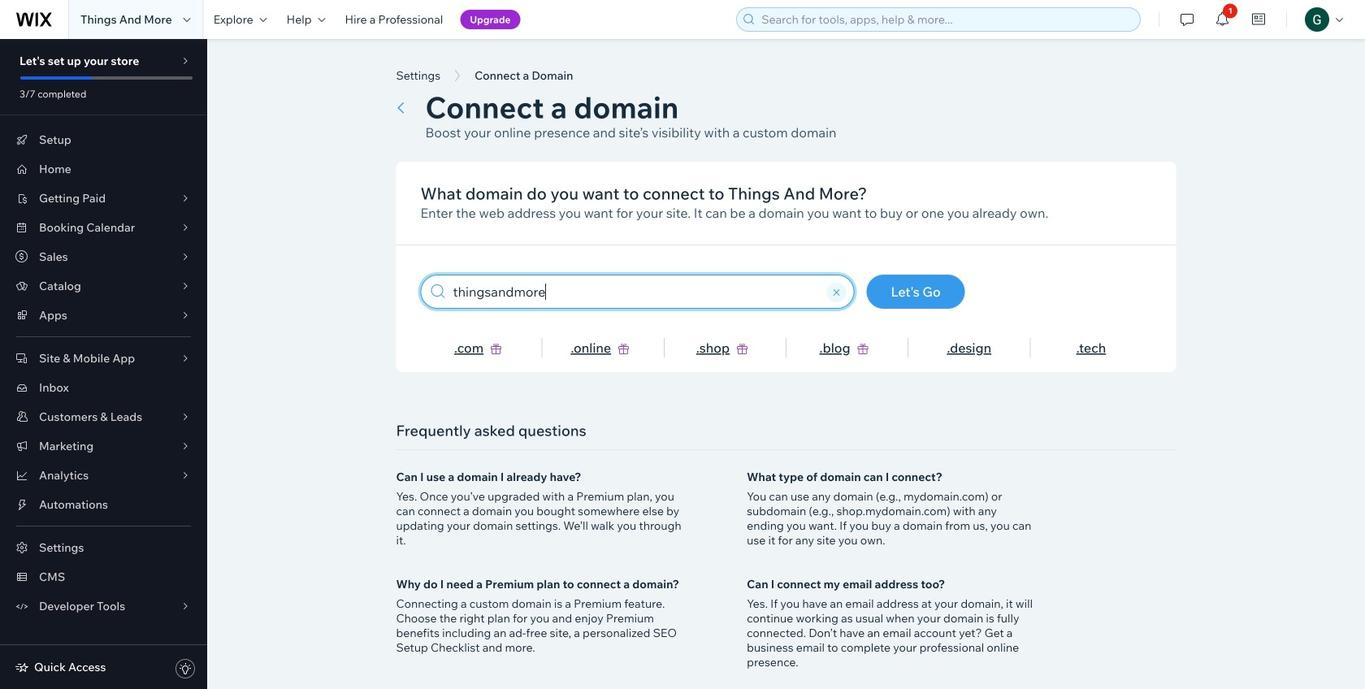 Task type: locate. For each thing, give the bounding box(es) containing it.
sidebar element
[[0, 39, 207, 689]]

Search for tools, apps, help & more... field
[[757, 8, 1136, 31]]



Task type: vqa. For each thing, say whether or not it's contained in the screenshot.
Search For Tools, Apps, Help & More... field
yes



Task type: describe. For each thing, give the bounding box(es) containing it.
e.g. mystunningwebsite.com field
[[448, 276, 825, 308]]



